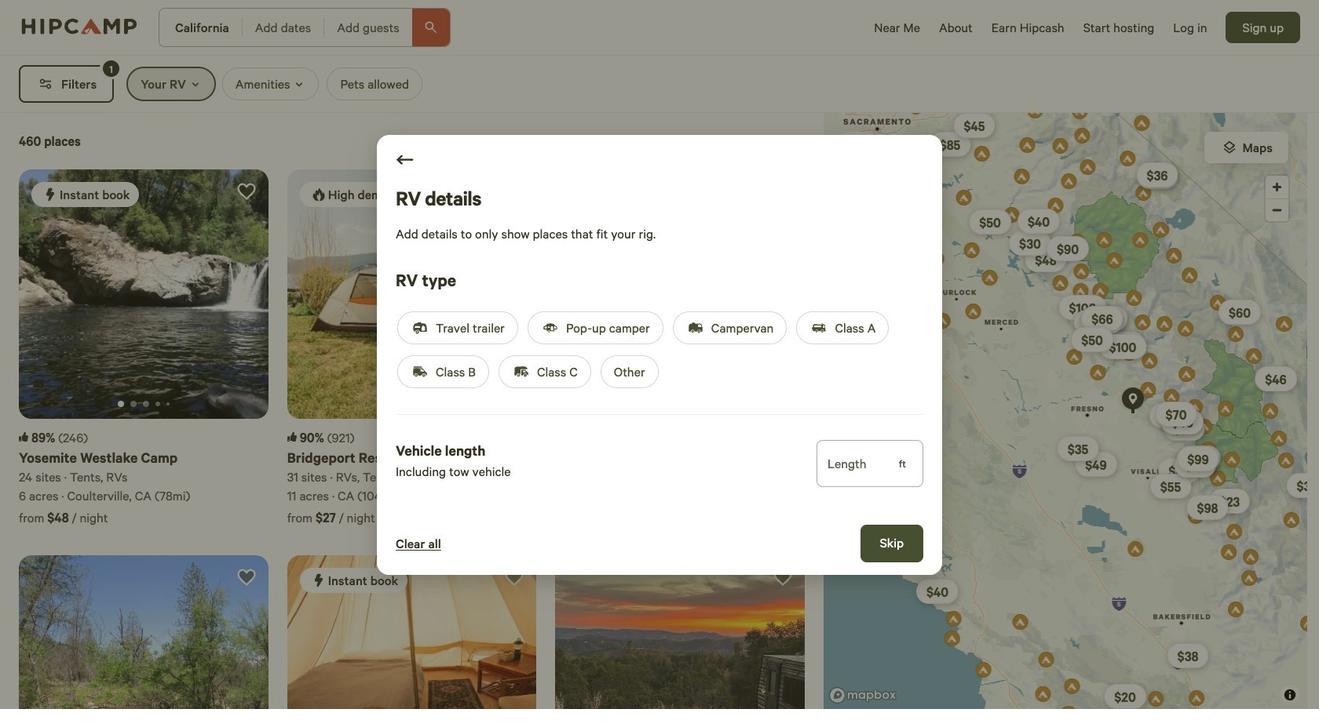 Task type: locate. For each thing, give the bounding box(es) containing it.
current image image
[[118, 401, 124, 407], [130, 401, 136, 407], [143, 401, 149, 407], [155, 402, 160, 406], [166, 403, 169, 406]]

map marker element
[[1122, 388, 1144, 414]]

zoom out image
[[1266, 199, 1288, 221]]

Length number field
[[828, 462, 899, 481]]

map region
[[824, 113, 1307, 710]]

zoom in image
[[1266, 176, 1288, 199]]



Task type: describe. For each thing, give the bounding box(es) containing it.
toggle attribution image
[[1285, 687, 1295, 704]]



